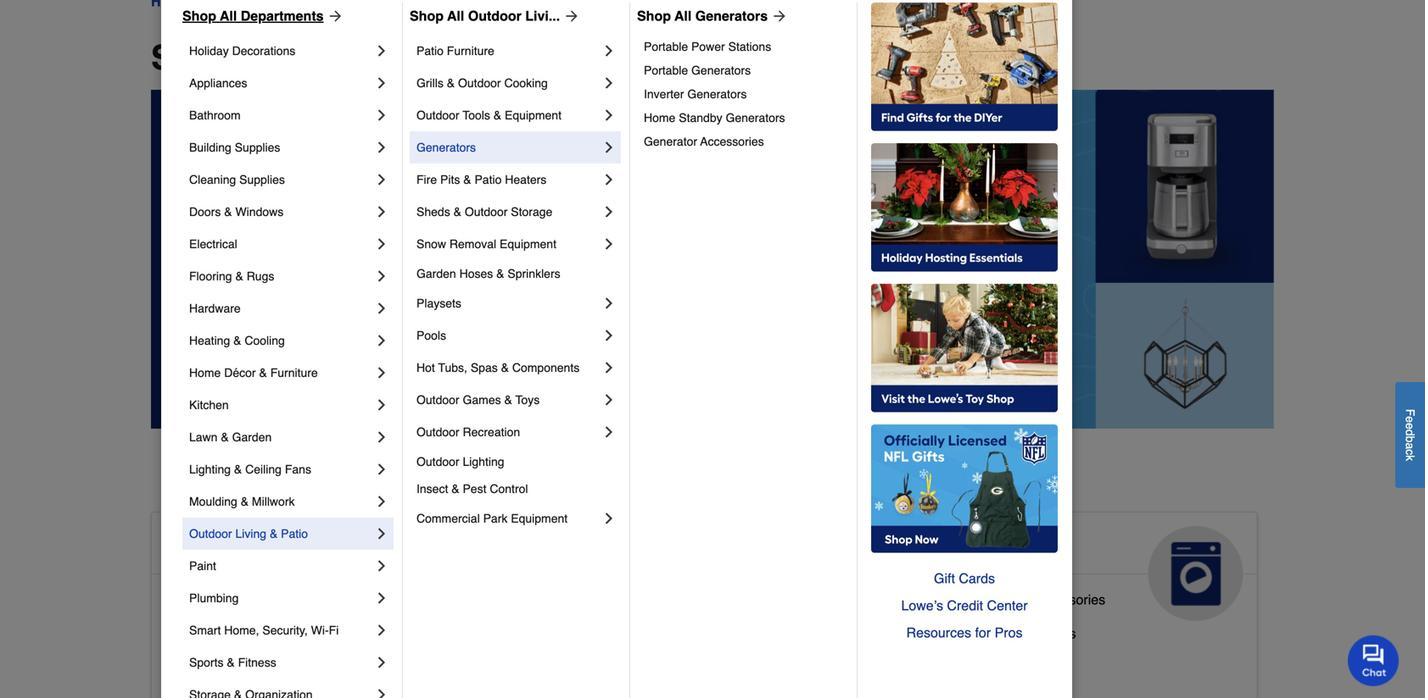 Task type: locate. For each thing, give the bounding box(es) containing it.
appliances down the holiday
[[189, 76, 247, 90]]

patio up "grills"
[[416, 44, 444, 58]]

all
[[220, 8, 237, 24], [447, 8, 464, 24], [674, 8, 692, 24], [245, 38, 287, 77]]

fire pits & patio heaters
[[416, 173, 547, 187]]

outdoor up tools
[[458, 76, 501, 90]]

chevron right image for generators
[[601, 139, 618, 156]]

pools
[[416, 329, 446, 343]]

furniture right houses,
[[672, 654, 727, 669]]

center
[[987, 598, 1028, 614]]

holiday hosting essentials. image
[[871, 143, 1058, 272]]

2 horizontal spatial patio
[[475, 173, 502, 187]]

c
[[1403, 450, 1417, 456]]

home down moulding & millwork link
[[296, 533, 362, 561]]

accessible bathroom link
[[165, 589, 293, 623]]

inverter
[[644, 87, 684, 101]]

moulding & millwork
[[189, 495, 295, 509]]

patio for fire pits & patio heaters
[[475, 173, 502, 187]]

e up b
[[1403, 423, 1417, 430]]

all up holiday decorations
[[220, 8, 237, 24]]

&
[[447, 76, 455, 90], [494, 109, 501, 122], [463, 173, 471, 187], [224, 205, 232, 219], [453, 205, 461, 219], [496, 267, 504, 281], [235, 270, 243, 283], [233, 334, 241, 348], [501, 361, 509, 375], [259, 366, 267, 380], [504, 394, 512, 407], [221, 431, 229, 444], [234, 463, 242, 477], [451, 483, 459, 496], [241, 495, 249, 509], [270, 528, 278, 541], [629, 533, 646, 561], [1020, 592, 1029, 608], [983, 626, 992, 642], [660, 654, 669, 669], [227, 657, 235, 670], [269, 660, 279, 676]]

pros
[[995, 626, 1023, 641]]

chevron right image for moulding & millwork
[[373, 494, 390, 511]]

0 horizontal spatial appliances link
[[189, 67, 373, 99]]

patio
[[416, 44, 444, 58], [475, 173, 502, 187], [281, 528, 308, 541]]

accessories
[[700, 135, 764, 148], [1033, 592, 1105, 608]]

2 arrow right image from the left
[[560, 8, 580, 25]]

chevron right image for appliances
[[373, 75, 390, 92]]

2 vertical spatial patio
[[281, 528, 308, 541]]

outdoor down "grills"
[[416, 109, 459, 122]]

& inside garden hoses & sprinklers link
[[496, 267, 504, 281]]

accessible down moulding
[[165, 533, 290, 561]]

1 horizontal spatial shop
[[410, 8, 444, 24]]

chevron right image for paint
[[373, 558, 390, 575]]

chevron right image for patio furniture
[[601, 42, 618, 59]]

cleaning
[[189, 173, 236, 187]]

fans
[[285, 463, 311, 477]]

0 vertical spatial appliances link
[[189, 67, 373, 99]]

1 vertical spatial pet
[[543, 654, 564, 669]]

1 vertical spatial departments
[[297, 38, 504, 77]]

& left pest
[[451, 483, 459, 496]]

& right animal
[[629, 533, 646, 561]]

portable for portable power stations
[[644, 40, 688, 53]]

& right sheds
[[453, 205, 461, 219]]

beverage & wine chillers
[[921, 626, 1076, 642]]

accessible inside 'link'
[[165, 533, 290, 561]]

chevron right image for hot tubs, spas & components
[[601, 360, 618, 377]]

supplies up windows
[[239, 173, 285, 187]]

2 vertical spatial equipment
[[511, 512, 568, 526]]

chevron right image for bathroom
[[373, 107, 390, 124]]

snow
[[416, 238, 446, 251]]

0 horizontal spatial pet
[[543, 654, 564, 669]]

all up patio furniture
[[447, 8, 464, 24]]

& inside doors & windows "link"
[[224, 205, 232, 219]]

2 shop from the left
[[410, 8, 444, 24]]

accessible up smart at the left of page
[[165, 592, 230, 608]]

& inside sports & fitness link
[[227, 657, 235, 670]]

animal & pet care link
[[530, 513, 879, 622]]

1 e from the top
[[1403, 417, 1417, 423]]

arrow right image inside shop all outdoor livi... link
[[560, 8, 580, 25]]

chevron right image for lawn & garden
[[373, 429, 390, 446]]

3 shop from the left
[[637, 8, 671, 24]]

1 horizontal spatial arrow right image
[[560, 8, 580, 25]]

chevron right image for doors & windows
[[373, 204, 390, 221]]

doors & windows link
[[189, 196, 373, 228]]

0 vertical spatial departments
[[241, 8, 324, 24]]

arrow right image up shop all departments
[[324, 8, 344, 25]]

outdoor recreation link
[[416, 416, 601, 449]]

& right "grills"
[[447, 76, 455, 90]]

shop up patio furniture
[[410, 8, 444, 24]]

pet beds, houses, & furniture link
[[543, 650, 727, 684]]

appliances link
[[189, 67, 373, 99], [908, 513, 1257, 622]]

power
[[691, 40, 725, 53]]

chevron right image for sheds & outdoor storage
[[601, 204, 618, 221]]

sheds & outdoor storage link
[[416, 196, 601, 228]]

lighting up pest
[[463, 456, 504, 469]]

lighting up moulding
[[189, 463, 231, 477]]

shop up portable power stations
[[637, 8, 671, 24]]

& right parts on the bottom right of page
[[1020, 592, 1029, 608]]

chevron right image for cleaning supplies
[[373, 171, 390, 188]]

inverter generators
[[644, 87, 747, 101]]

games
[[463, 394, 501, 407]]

windows
[[235, 205, 284, 219]]

appliances link down the "decorations" at left top
[[189, 67, 373, 99]]

0 vertical spatial accessories
[[700, 135, 764, 148]]

pest
[[463, 483, 486, 496]]

& left pros
[[983, 626, 992, 642]]

outdoor up patio furniture link
[[468, 8, 522, 24]]

accessories down home standby generators link
[[700, 135, 764, 148]]

home
[[644, 111, 675, 125], [189, 366, 221, 380], [296, 533, 362, 561], [282, 660, 319, 676]]

0 horizontal spatial accessories
[[700, 135, 764, 148]]

0 vertical spatial portable
[[644, 40, 688, 53]]

all for generators
[[674, 8, 692, 24]]

accessible up sports
[[165, 626, 230, 642]]

& right spas
[[501, 361, 509, 375]]

f e e d b a c k
[[1403, 409, 1417, 461]]

1 vertical spatial appliances link
[[908, 513, 1257, 622]]

& left cooling
[[233, 334, 241, 348]]

& inside heating & cooling link
[[233, 334, 241, 348]]

home décor & furniture link
[[189, 357, 373, 389]]

accessible entry & home
[[165, 660, 319, 676]]

generator accessories link
[[644, 130, 845, 154]]

chevron right image
[[373, 42, 390, 59], [601, 42, 618, 59], [373, 75, 390, 92], [373, 139, 390, 156], [601, 139, 618, 156], [373, 268, 390, 285], [601, 360, 618, 377], [601, 424, 618, 441], [373, 461, 390, 478], [373, 494, 390, 511], [373, 558, 390, 575], [373, 590, 390, 607]]

recreation
[[463, 426, 520, 439]]

equipment down cooking
[[505, 109, 561, 122]]

patio up sheds & outdoor storage
[[475, 173, 502, 187]]

all up portable power stations
[[674, 8, 692, 24]]

1 vertical spatial equipment
[[500, 238, 556, 251]]

accessible home link
[[152, 513, 501, 622]]

credit
[[947, 598, 983, 614]]

equipment up sprinklers
[[500, 238, 556, 251]]

visit the lowe's toy shop. image
[[871, 284, 1058, 413]]

garden up lighting & ceiling fans
[[232, 431, 272, 444]]

0 horizontal spatial arrow right image
[[324, 8, 344, 25]]

1 vertical spatial portable
[[644, 64, 688, 77]]

find gifts for the diyer. image
[[871, 3, 1058, 131]]

chevron right image for flooring & rugs
[[373, 268, 390, 285]]

chevron right image for hardware
[[373, 300, 390, 317]]

4 accessible from the top
[[165, 660, 230, 676]]

patio inside 'link'
[[475, 173, 502, 187]]

chevron right image for smart home, security, wi-fi
[[373, 623, 390, 640]]

arrow right image up patio furniture link
[[560, 8, 580, 25]]

chevron right image for fire pits & patio heaters
[[601, 171, 618, 188]]

supplies up "cleaning supplies"
[[235, 141, 280, 154]]

accessible for accessible bathroom
[[165, 592, 230, 608]]

entry
[[234, 660, 266, 676]]

1 vertical spatial appliances
[[921, 533, 1048, 561]]

& left ceiling
[[234, 463, 242, 477]]

portable up inverter
[[644, 64, 688, 77]]

& inside "accessible entry & home" link
[[269, 660, 279, 676]]

fi
[[329, 624, 339, 638]]

wine
[[996, 626, 1027, 642]]

supplies up houses,
[[604, 620, 656, 635]]

outdoor down hot
[[416, 394, 459, 407]]

home inside accessible home 'link'
[[296, 533, 362, 561]]

appliances up 'cards'
[[921, 533, 1048, 561]]

generator
[[644, 135, 697, 148]]

portable power stations link
[[644, 35, 845, 59]]

lighting & ceiling fans link
[[189, 454, 373, 486]]

portable up portable generators
[[644, 40, 688, 53]]

& right "hoses"
[[496, 267, 504, 281]]

kitchen link
[[189, 389, 373, 422]]

& right décor on the left bottom of page
[[259, 366, 267, 380]]

outdoor up outdoor lighting
[[416, 426, 459, 439]]

bathroom up the smart home, security, wi-fi in the bottom left of the page
[[234, 592, 293, 608]]

pits
[[440, 173, 460, 187]]

& inside outdoor games & toys 'link'
[[504, 394, 512, 407]]

outdoor living & patio
[[189, 528, 308, 541]]

1 vertical spatial garden
[[232, 431, 272, 444]]

& right houses,
[[660, 654, 669, 669]]

equipment down insect & pest control link
[[511, 512, 568, 526]]

2 horizontal spatial furniture
[[672, 654, 727, 669]]

1 vertical spatial bathroom
[[234, 592, 293, 608]]

e up d
[[1403, 417, 1417, 423]]

home down inverter
[[644, 111, 675, 125]]

& left millwork at bottom
[[241, 495, 249, 509]]

livestock supplies link
[[543, 616, 656, 650]]

1 portable from the top
[[644, 40, 688, 53]]

& right pits
[[463, 173, 471, 187]]

0 vertical spatial appliances
[[189, 76, 247, 90]]

standby
[[679, 111, 722, 125]]

chevron right image for electrical
[[373, 236, 390, 253]]

1 horizontal spatial accessories
[[1033, 592, 1105, 608]]

home standby generators link
[[644, 106, 845, 130]]

1 vertical spatial accessories
[[1033, 592, 1105, 608]]

b
[[1403, 436, 1417, 443]]

accessible bedroom
[[165, 626, 289, 642]]

enjoy savings year-round. no matter what you're shopping for, find what you need at a great price. image
[[151, 90, 1274, 429]]

hoses
[[459, 267, 493, 281]]

commercial park equipment link
[[416, 503, 601, 535]]

& right living
[[270, 528, 278, 541]]

& right lawn
[[221, 431, 229, 444]]

0 vertical spatial pet
[[653, 533, 690, 561]]

décor
[[224, 366, 256, 380]]

2 accessible from the top
[[165, 592, 230, 608]]

all down the shop all departments link
[[245, 38, 287, 77]]

0 vertical spatial garden
[[416, 267, 456, 281]]

arrow right image
[[324, 8, 344, 25], [560, 8, 580, 25]]

0 vertical spatial equipment
[[505, 109, 561, 122]]

0 horizontal spatial patio
[[281, 528, 308, 541]]

outdoor inside outdoor living & patio link
[[189, 528, 232, 541]]

1 arrow right image from the left
[[324, 8, 344, 25]]

f e e d b a c k button
[[1395, 382, 1425, 488]]

building
[[189, 141, 231, 154]]

outdoor up insect
[[416, 456, 459, 469]]

security,
[[262, 624, 308, 638]]

cleaning supplies
[[189, 173, 285, 187]]

shop for shop all outdoor livi...
[[410, 8, 444, 24]]

1 horizontal spatial patio
[[416, 44, 444, 58]]

& left the rugs
[[235, 270, 243, 283]]

0 vertical spatial patio
[[416, 44, 444, 58]]

appliances link up chillers
[[908, 513, 1257, 622]]

moulding
[[189, 495, 237, 509]]

& inside lawn & garden link
[[221, 431, 229, 444]]

grills & outdoor cooking
[[416, 76, 548, 90]]

accessories up chillers
[[1033, 592, 1105, 608]]

fire pits & patio heaters link
[[416, 164, 601, 196]]

accessible for accessible home
[[165, 533, 290, 561]]

1 shop from the left
[[182, 8, 216, 24]]

1 horizontal spatial furniture
[[447, 44, 494, 58]]

outdoor games & toys link
[[416, 384, 601, 416]]

control
[[490, 483, 528, 496]]

home up kitchen
[[189, 366, 221, 380]]

accessible bedroom link
[[165, 623, 289, 656]]

chat invite button image
[[1348, 635, 1400, 687]]

building supplies link
[[189, 131, 373, 164]]

chevron right image
[[601, 75, 618, 92], [373, 107, 390, 124], [601, 107, 618, 124], [373, 171, 390, 188], [601, 171, 618, 188], [373, 204, 390, 221], [601, 204, 618, 221], [373, 236, 390, 253], [601, 236, 618, 253], [601, 295, 618, 312], [373, 300, 390, 317], [601, 327, 618, 344], [373, 333, 390, 349], [373, 365, 390, 382], [601, 392, 618, 409], [373, 397, 390, 414], [373, 429, 390, 446], [601, 511, 618, 528], [373, 526, 390, 543], [373, 623, 390, 640], [373, 655, 390, 672], [373, 687, 390, 699]]

2 vertical spatial supplies
[[604, 620, 656, 635]]

supplies for cleaning supplies
[[239, 173, 285, 187]]

0 horizontal spatial lighting
[[189, 463, 231, 477]]

grills & outdoor cooking link
[[416, 67, 601, 99]]

generators up pits
[[416, 141, 476, 154]]

chevron right image for snow removal equipment
[[601, 236, 618, 253]]

1 horizontal spatial garden
[[416, 267, 456, 281]]

accessible down smart at the left of page
[[165, 660, 230, 676]]

& right tools
[[494, 109, 501, 122]]

home inside home standby generators link
[[644, 111, 675, 125]]

& right entry
[[269, 660, 279, 676]]

lawn & garden
[[189, 431, 272, 444]]

& down the accessible bedroom link
[[227, 657, 235, 670]]

outdoor down moulding
[[189, 528, 232, 541]]

furniture down heating & cooling link
[[270, 366, 318, 380]]

patio for outdoor living & patio
[[281, 528, 308, 541]]

arrow right image
[[768, 8, 788, 25]]

chevron right image for sports & fitness
[[373, 655, 390, 672]]

supplies
[[235, 141, 280, 154], [239, 173, 285, 187], [604, 620, 656, 635]]

home down security,
[[282, 660, 319, 676]]

0 horizontal spatial shop
[[182, 8, 216, 24]]

bathroom up building
[[189, 109, 241, 122]]

2 e from the top
[[1403, 423, 1417, 430]]

& right the 'doors'
[[224, 205, 232, 219]]

1 vertical spatial supplies
[[239, 173, 285, 187]]

outdoor up snow removal equipment
[[465, 205, 508, 219]]

parts
[[985, 592, 1016, 608]]

shop all generators
[[637, 8, 768, 24]]

2 horizontal spatial shop
[[637, 8, 671, 24]]

furniture up grills & outdoor cooking
[[447, 44, 494, 58]]

2 vertical spatial furniture
[[672, 654, 727, 669]]

patio down moulding & millwork link
[[281, 528, 308, 541]]

sheds
[[416, 205, 450, 219]]

shop up the holiday
[[182, 8, 216, 24]]

& left toys
[[504, 394, 512, 407]]

1 horizontal spatial pet
[[653, 533, 690, 561]]

garden
[[416, 267, 456, 281], [232, 431, 272, 444]]

1 vertical spatial patio
[[475, 173, 502, 187]]

chevron right image for outdoor games & toys
[[601, 392, 618, 409]]

arrow right image inside the shop all departments link
[[324, 8, 344, 25]]

animal & pet care image
[[770, 527, 865, 622]]

d
[[1403, 430, 1417, 436]]

accessible bathroom
[[165, 592, 293, 608]]

0 horizontal spatial furniture
[[270, 366, 318, 380]]

appliances
[[189, 76, 247, 90], [921, 533, 1048, 561]]

equipment for removal
[[500, 238, 556, 251]]

chevron right image for outdoor recreation
[[601, 424, 618, 441]]

fitness
[[238, 657, 276, 670]]

all for departments
[[220, 8, 237, 24]]

wi-
[[311, 624, 329, 638]]

1 accessible from the top
[[165, 533, 290, 561]]

0 vertical spatial supplies
[[235, 141, 280, 154]]

& inside home décor & furniture link
[[259, 366, 267, 380]]

2 portable from the top
[[644, 64, 688, 77]]

3 accessible from the top
[[165, 626, 230, 642]]

departments
[[241, 8, 324, 24], [297, 38, 504, 77]]

garden up "playsets"
[[416, 267, 456, 281]]

inverter generators link
[[644, 82, 845, 106]]



Task type: describe. For each thing, give the bounding box(es) containing it.
stations
[[728, 40, 771, 53]]

flooring & rugs
[[189, 270, 274, 283]]

portable power stations
[[644, 40, 771, 53]]

tools
[[463, 109, 490, 122]]

outdoor inside outdoor games & toys 'link'
[[416, 394, 459, 407]]

outdoor inside outdoor tools & equipment link
[[416, 109, 459, 122]]

outdoor games & toys
[[416, 394, 540, 407]]

holiday decorations link
[[189, 35, 373, 67]]

livi...
[[525, 8, 560, 24]]

plumbing
[[189, 592, 239, 606]]

ceiling
[[245, 463, 282, 477]]

& inside moulding & millwork link
[[241, 495, 249, 509]]

portable generators link
[[644, 59, 845, 82]]

decorations
[[232, 44, 295, 58]]

& inside insect & pest control link
[[451, 483, 459, 496]]

outdoor tools & equipment link
[[416, 99, 601, 131]]

& inside pet beds, houses, & furniture link
[[660, 654, 669, 669]]

components
[[512, 361, 580, 375]]

chevron right image for outdoor living & patio
[[373, 526, 390, 543]]

chevron right image for outdoor tools & equipment
[[601, 107, 618, 124]]

beds,
[[568, 654, 602, 669]]

1 horizontal spatial lighting
[[463, 456, 504, 469]]

0 vertical spatial furniture
[[447, 44, 494, 58]]

snow removal equipment link
[[416, 228, 601, 260]]

0 horizontal spatial garden
[[232, 431, 272, 444]]

resources for pros link
[[871, 620, 1058, 647]]

1 horizontal spatial appliances link
[[908, 513, 1257, 622]]

chevron right image for playsets
[[601, 295, 618, 312]]

arrow right image for shop all departments
[[324, 8, 344, 25]]

home décor & furniture
[[189, 366, 318, 380]]

spas
[[471, 361, 498, 375]]

generators down power
[[691, 64, 751, 77]]

arrow right image for shop all outdoor livi...
[[560, 8, 580, 25]]

gift cards link
[[871, 566, 1058, 593]]

chevron right image for building supplies
[[373, 139, 390, 156]]

garden hoses & sprinklers link
[[416, 260, 618, 288]]

beverage
[[921, 626, 979, 642]]

bedroom
[[234, 626, 289, 642]]

portable for portable generators
[[644, 64, 688, 77]]

supplies for building supplies
[[235, 141, 280, 154]]

chevron right image for holiday decorations
[[373, 42, 390, 59]]

home inside "accessible entry & home" link
[[282, 660, 319, 676]]

appliances image
[[1148, 527, 1243, 622]]

livestock supplies
[[543, 620, 656, 635]]

outdoor tools & equipment
[[416, 109, 561, 122]]

shop for shop all departments
[[182, 8, 216, 24]]

home inside home décor & furniture link
[[189, 366, 221, 380]]

sports & fitness link
[[189, 647, 373, 679]]

hot
[[416, 361, 435, 375]]

departments for shop all departments
[[297, 38, 504, 77]]

& inside fire pits & patio heaters 'link'
[[463, 173, 471, 187]]

& inside lighting & ceiling fans link
[[234, 463, 242, 477]]

chevron right image for commercial park equipment
[[601, 511, 618, 528]]

officially licensed n f l gifts. shop now. image
[[871, 425, 1058, 554]]

& inside hot tubs, spas & components "link"
[[501, 361, 509, 375]]

generators up portable power stations link
[[695, 8, 768, 24]]

cooking
[[504, 76, 548, 90]]

hardware
[[189, 302, 241, 316]]

chillers
[[1031, 626, 1076, 642]]

paint
[[189, 560, 216, 573]]

0 vertical spatial bathroom
[[189, 109, 241, 122]]

gift cards
[[934, 571, 995, 587]]

kitchen
[[189, 399, 229, 412]]

shop all departments
[[182, 8, 324, 24]]

heating
[[189, 334, 230, 348]]

commercial
[[416, 512, 480, 526]]

departments for shop all departments
[[241, 8, 324, 24]]

hardware link
[[189, 293, 373, 325]]

home standby generators
[[644, 111, 785, 125]]

& inside flooring & rugs link
[[235, 270, 243, 283]]

appliance parts & accessories
[[921, 592, 1105, 608]]

chevron right image for home décor & furniture
[[373, 365, 390, 382]]

outdoor inside outdoor lighting link
[[416, 456, 459, 469]]

lowe's
[[901, 598, 943, 614]]

outdoor inside grills & outdoor cooking link
[[458, 76, 501, 90]]

portable generators
[[644, 64, 751, 77]]

generators up home standby generators
[[687, 87, 747, 101]]

doors
[[189, 205, 221, 219]]

hot tubs, spas & components link
[[416, 352, 601, 384]]

sports
[[189, 657, 223, 670]]

outdoor inside shop all outdoor livi... link
[[468, 8, 522, 24]]

1 vertical spatial furniture
[[270, 366, 318, 380]]

k
[[1403, 456, 1417, 461]]

generators inside 'link'
[[416, 141, 476, 154]]

chevron right image for kitchen
[[373, 397, 390, 414]]

supplies for livestock supplies
[[604, 620, 656, 635]]

playsets
[[416, 297, 461, 310]]

shop all departments link
[[182, 6, 344, 26]]

accessible home
[[165, 533, 362, 561]]

moulding & millwork link
[[189, 486, 373, 518]]

flooring
[[189, 270, 232, 283]]

generators down inverter generators link
[[726, 111, 785, 125]]

& inside the beverage & wine chillers "link"
[[983, 626, 992, 642]]

outdoor lighting
[[416, 456, 504, 469]]

shop all outdoor livi... link
[[410, 6, 580, 26]]

& inside grills & outdoor cooking link
[[447, 76, 455, 90]]

all for outdoor
[[447, 8, 464, 24]]

appliance parts & accessories link
[[921, 589, 1105, 623]]

lowe's credit center link
[[871, 593, 1058, 620]]

accessible for accessible entry & home
[[165, 660, 230, 676]]

& inside outdoor living & patio link
[[270, 528, 278, 541]]

generator accessories
[[644, 135, 764, 148]]

sheds & outdoor storage
[[416, 205, 552, 219]]

building supplies
[[189, 141, 280, 154]]

millwork
[[252, 495, 295, 509]]

accessible for accessible bedroom
[[165, 626, 230, 642]]

pet beds, houses, & furniture
[[543, 654, 727, 669]]

outdoor inside outdoor recreation link
[[416, 426, 459, 439]]

equipment for park
[[511, 512, 568, 526]]

insect
[[416, 483, 448, 496]]

playsets link
[[416, 288, 601, 320]]

0 horizontal spatial appliances
[[189, 76, 247, 90]]

chevron right image for plumbing
[[373, 590, 390, 607]]

1 horizontal spatial appliances
[[921, 533, 1048, 561]]

lighting & ceiling fans
[[189, 463, 311, 477]]

chevron right image for pools
[[601, 327, 618, 344]]

appliance
[[921, 592, 981, 608]]

shop all outdoor livi...
[[410, 8, 560, 24]]

chevron right image for grills & outdoor cooking
[[601, 75, 618, 92]]

outdoor living & patio link
[[189, 518, 373, 551]]

holiday decorations
[[189, 44, 295, 58]]

pools link
[[416, 320, 601, 352]]

shop all generators link
[[637, 6, 788, 26]]

& inside appliance parts & accessories link
[[1020, 592, 1029, 608]]

& inside sheds & outdoor storage link
[[453, 205, 461, 219]]

cleaning supplies link
[[189, 164, 373, 196]]

outdoor inside sheds & outdoor storage link
[[465, 205, 508, 219]]

shop all departments
[[151, 38, 504, 77]]

patio furniture link
[[416, 35, 601, 67]]

lawn & garden link
[[189, 422, 373, 454]]

shop for shop all generators
[[637, 8, 671, 24]]

smart
[[189, 624, 221, 638]]

& inside animal & pet care
[[629, 533, 646, 561]]

paint link
[[189, 551, 373, 583]]

hot tubs, spas & components
[[416, 361, 580, 375]]

& inside outdoor tools & equipment link
[[494, 109, 501, 122]]

pet inside animal & pet care
[[653, 533, 690, 561]]

chevron right image for lighting & ceiling fans
[[373, 461, 390, 478]]

chevron right image for heating & cooling
[[373, 333, 390, 349]]

accessible home image
[[392, 527, 487, 622]]

houses,
[[606, 654, 656, 669]]



Task type: vqa. For each thing, say whether or not it's contained in the screenshot.
b
yes



